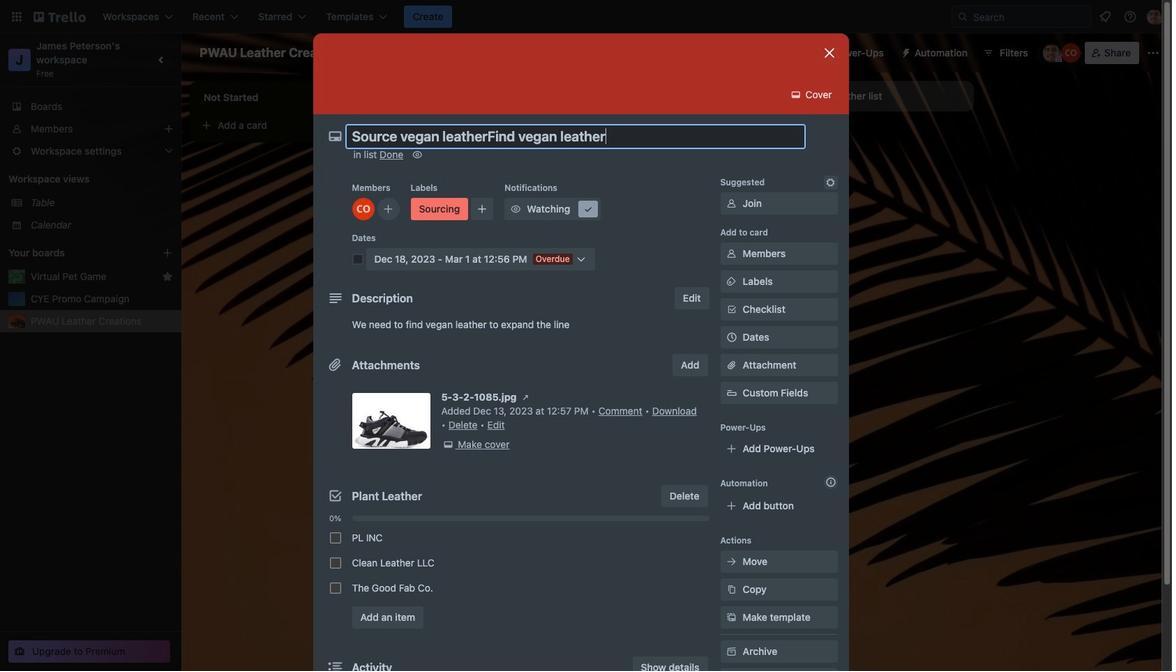 Task type: locate. For each thing, give the bounding box(es) containing it.
1 horizontal spatial color: bold red, title: "sourcing" element
[[600, 145, 628, 151]]

Board name text field
[[193, 42, 354, 64]]

sm image
[[895, 42, 915, 61], [789, 88, 803, 102], [410, 148, 424, 162], [824, 176, 838, 190], [509, 202, 523, 216], [725, 275, 739, 289], [519, 391, 533, 405]]

group
[[324, 526, 709, 601]]

james peterson (jamespeterson93) image
[[1147, 8, 1164, 25]]

None checkbox
[[620, 170, 723, 187], [402, 181, 450, 198], [330, 583, 341, 594], [620, 170, 723, 187], [402, 181, 450, 198], [330, 583, 341, 594]]

color: bold red, title: "sourcing" element
[[600, 145, 628, 151], [411, 198, 468, 220]]

Mark due date as complete checkbox
[[352, 254, 363, 265]]

None checkbox
[[330, 533, 341, 544], [330, 558, 341, 569], [330, 533, 341, 544], [330, 558, 341, 569]]

0 notifications image
[[1097, 8, 1114, 25]]

christina overa (christinaovera) image
[[1061, 43, 1081, 63], [352, 198, 374, 220], [748, 209, 765, 226]]

2 horizontal spatial christina overa (christinaovera) image
[[1061, 43, 1081, 63]]

starred icon image
[[162, 271, 173, 283]]

sm image
[[725, 197, 739, 211], [581, 202, 595, 216], [725, 247, 739, 261], [441, 438, 455, 452], [725, 555, 739, 569], [725, 583, 739, 597], [725, 611, 739, 625], [725, 645, 739, 659]]

0 vertical spatial create from template… image
[[357, 120, 368, 131]]

search image
[[957, 11, 968, 22]]

None text field
[[345, 124, 806, 149]]

christina overa (christinaovera) image up create from template… image
[[748, 209, 765, 226]]

christina overa (christinaovera) image down search field
[[1061, 43, 1081, 63]]

christina overa (christinaovera) image left add members to card icon
[[352, 198, 374, 220]]

0 horizontal spatial create from template… image
[[357, 120, 368, 131]]

create from template… image
[[357, 120, 368, 131], [555, 267, 567, 278]]

1 vertical spatial create from template… image
[[555, 267, 567, 278]]

0 horizontal spatial color: bold red, title: "sourcing" element
[[411, 198, 468, 220]]

0 horizontal spatial christina overa (christinaovera) image
[[352, 198, 374, 220]]



Task type: describe. For each thing, give the bounding box(es) containing it.
1 horizontal spatial christina overa (christinaovera) image
[[748, 209, 765, 226]]

primary element
[[0, 0, 1172, 33]]

add board image
[[162, 248, 173, 259]]

create from template… image
[[754, 244, 765, 255]]

your boards with 3 items element
[[8, 245, 141, 262]]

0 vertical spatial color: bold red, title: "sourcing" element
[[600, 145, 628, 151]]

james peterson (jamespeterson93) image
[[1043, 43, 1062, 63]]

Search field
[[952, 6, 1091, 28]]

1 horizontal spatial create from template… image
[[555, 267, 567, 278]]

close dialog image
[[821, 45, 838, 61]]

open information menu image
[[1123, 10, 1137, 24]]

add members to card image
[[383, 202, 394, 216]]

show menu image
[[1146, 46, 1160, 60]]

1 vertical spatial color: bold red, title: "sourcing" element
[[411, 198, 468, 220]]



Task type: vqa. For each thing, say whether or not it's contained in the screenshot.
Create from template… image to the middle
yes



